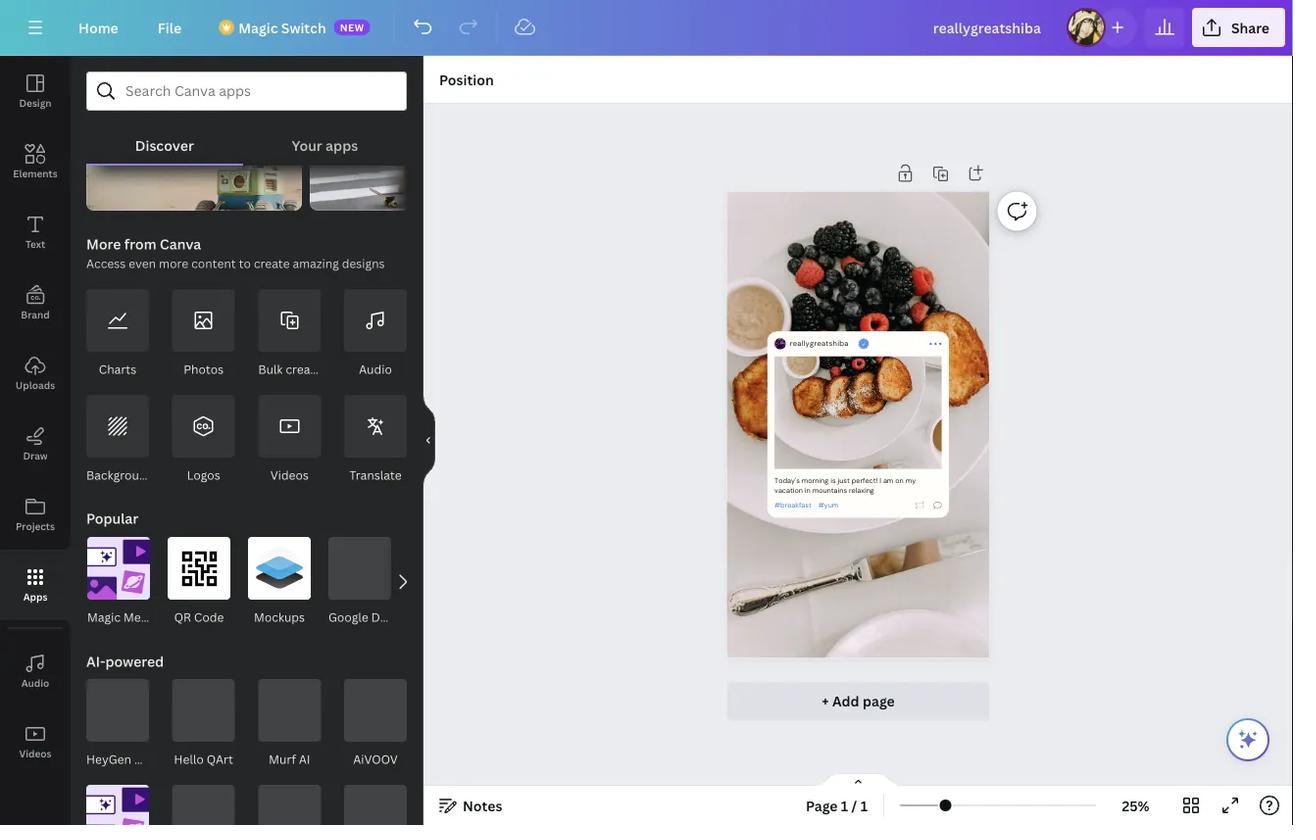 Task type: describe. For each thing, give the bounding box(es) containing it.
brand
[[21, 308, 50, 321]]

magic for magic media
[[87, 610, 121, 626]]

canva assistant image
[[1237, 729, 1260, 752]]

qart
[[207, 752, 233, 768]]

25% button
[[1104, 790, 1168, 822]]

main menu bar
[[0, 0, 1294, 56]]

charts
[[99, 361, 137, 378]]

ai-
[[86, 653, 105, 671]]

uploads
[[16, 379, 55, 392]]

aivoov
[[353, 752, 398, 768]]

is
[[831, 477, 836, 486]]

design button
[[0, 56, 71, 127]]

google
[[329, 610, 368, 626]]

#breakfast
[[775, 501, 812, 510]]

hello qart
[[174, 752, 233, 768]]

my
[[906, 477, 916, 486]]

bubble image
[[934, 502, 942, 509]]

position button
[[432, 64, 502, 95]]

vacation
[[775, 487, 803, 496]]

25%
[[1123, 797, 1150, 815]]

videos inside more from canva element
[[270, 467, 309, 483]]

draw
[[23, 449, 48, 462]]

videos inside button
[[19, 747, 51, 761]]

+
[[822, 692, 829, 711]]

on
[[896, 477, 904, 486]]

heygen ai avatars
[[86, 752, 191, 768]]

projects
[[16, 520, 55, 533]]

Design title text field
[[918, 8, 1059, 47]]

page 1 / 1
[[806, 797, 868, 815]]

videos button
[[0, 707, 71, 778]]

position
[[439, 70, 494, 89]]

1 1 from the left
[[841, 797, 849, 815]]

brand button
[[0, 268, 71, 338]]

reallygreatshiba
[[790, 339, 849, 349]]

magic for magic switch
[[238, 18, 278, 37]]

Search Canva apps search field
[[126, 73, 368, 110]]

canva
[[160, 235, 201, 254]]

2 1 from the left
[[861, 797, 868, 815]]

audio inside button
[[21, 677, 49, 690]]

home link
[[63, 8, 134, 47]]

share button
[[1192, 8, 1286, 47]]

am
[[884, 477, 894, 486]]

elements button
[[0, 127, 71, 197]]

audio inside more from canva element
[[359, 361, 392, 378]]

today's morning is just perfect! i am on my vacation in mountains relaxing #breakfast #yum
[[775, 477, 916, 510]]

draw button
[[0, 409, 71, 480]]

in
[[805, 487, 811, 496]]

#yum
[[819, 501, 839, 510]]

drive
[[371, 610, 402, 626]]

share
[[1232, 18, 1270, 37]]

notes
[[463, 797, 503, 815]]

mountains
[[813, 487, 848, 496]]

design
[[19, 96, 52, 109]]

apps button
[[0, 550, 71, 621]]

magic media
[[87, 610, 158, 626]]

refresh outline image
[[916, 502, 924, 510]]

projects button
[[0, 480, 71, 550]]

today's
[[775, 477, 800, 486]]

more from canva element
[[86, 289, 407, 485]]

ai for murf
[[299, 752, 310, 768]]

add
[[833, 692, 860, 711]]

+ add page button
[[727, 682, 990, 721]]

page
[[863, 692, 895, 711]]



Task type: locate. For each thing, give the bounding box(es) containing it.
audio right bulk create
[[359, 361, 392, 378]]

0 vertical spatial videos
[[270, 467, 309, 483]]

murf
[[269, 752, 296, 768]]

create inside more from canva access even more content to create amazing designs
[[254, 255, 290, 272]]

mockups
[[254, 610, 305, 626]]

new
[[340, 21, 365, 34]]

1 vertical spatial videos
[[19, 747, 51, 761]]

ai right murf
[[299, 752, 310, 768]]

powered
[[105, 653, 164, 671]]

access
[[86, 255, 126, 272]]

/
[[852, 797, 857, 815]]

audio
[[359, 361, 392, 378], [21, 677, 49, 690]]

popular
[[86, 509, 139, 528]]

1 vertical spatial magic
[[87, 610, 121, 626]]

qr code
[[174, 610, 224, 626]]

bulk
[[258, 361, 283, 378]]

hide image
[[423, 394, 435, 488]]

0 horizontal spatial magic
[[87, 610, 121, 626]]

more from canva access even more content to create amazing designs
[[86, 235, 385, 272]]

0 horizontal spatial audio
[[21, 677, 49, 690]]

create inside more from canva element
[[286, 361, 322, 378]]

1 ai from the left
[[134, 752, 146, 768]]

text button
[[0, 197, 71, 268]]

magic inside main menu bar
[[238, 18, 278, 37]]

apps
[[23, 590, 47, 604]]

to
[[239, 255, 251, 272]]

ai
[[134, 752, 146, 768], [299, 752, 310, 768]]

1 horizontal spatial audio
[[359, 361, 392, 378]]

your apps button
[[243, 111, 407, 164]]

amazing
[[293, 255, 339, 272]]

1 horizontal spatial magic
[[238, 18, 278, 37]]

file
[[158, 18, 182, 37]]

heygen
[[86, 752, 131, 768]]

ai-powered
[[86, 653, 164, 671]]

discover
[[135, 136, 194, 154]]

audio up videos button at left
[[21, 677, 49, 690]]

just
[[838, 477, 850, 486]]

0 vertical spatial audio
[[359, 361, 392, 378]]

your
[[292, 136, 322, 154]]

switch
[[281, 18, 326, 37]]

1 horizontal spatial ai
[[299, 752, 310, 768]]

ai left the avatars at left
[[134, 752, 146, 768]]

1 left /
[[841, 797, 849, 815]]

audio button
[[0, 636, 71, 707]]

magic left media at the left of page
[[87, 610, 121, 626]]

perfect!
[[852, 477, 878, 486]]

+ add page
[[822, 692, 895, 711]]

text
[[25, 237, 45, 251]]

magic left the switch
[[238, 18, 278, 37]]

i
[[880, 477, 882, 486]]

hello
[[174, 752, 204, 768]]

0 vertical spatial magic
[[238, 18, 278, 37]]

logos
[[187, 467, 220, 483]]

1 vertical spatial audio
[[21, 677, 49, 690]]

2 ai from the left
[[299, 752, 310, 768]]

ai for heygen
[[134, 752, 146, 768]]

your apps
[[292, 136, 358, 154]]

create
[[254, 255, 290, 272], [286, 361, 322, 378]]

morning
[[802, 477, 829, 486]]

qr
[[174, 610, 191, 626]]

file button
[[142, 8, 197, 47]]

photos
[[184, 361, 224, 378]]

background
[[86, 467, 154, 483]]

content
[[191, 255, 236, 272]]

avatars
[[149, 752, 191, 768]]

create right bulk in the left of the page
[[286, 361, 322, 378]]

side panel tab list
[[0, 56, 71, 778]]

magic switch
[[238, 18, 326, 37]]

0 horizontal spatial videos
[[19, 747, 51, 761]]

magic
[[238, 18, 278, 37], [87, 610, 121, 626]]

videos left the 'translate'
[[270, 467, 309, 483]]

designs
[[342, 255, 385, 272]]

page
[[806, 797, 838, 815]]

0 horizontal spatial 1
[[841, 797, 849, 815]]

relaxing
[[849, 487, 875, 496]]

1 horizontal spatial 1
[[861, 797, 868, 815]]

create right to
[[254, 255, 290, 272]]

videos
[[270, 467, 309, 483], [19, 747, 51, 761]]

more
[[86, 235, 121, 254]]

0 horizontal spatial ai
[[134, 752, 146, 768]]

videos left heygen
[[19, 747, 51, 761]]

code
[[194, 610, 224, 626]]

discover button
[[86, 111, 243, 164]]

1
[[841, 797, 849, 815], [861, 797, 868, 815]]

home
[[78, 18, 118, 37]]

from
[[124, 235, 156, 254]]

1 horizontal spatial videos
[[270, 467, 309, 483]]

apps
[[326, 136, 358, 154]]

uploads button
[[0, 338, 71, 409]]

0 vertical spatial create
[[254, 255, 290, 272]]

1 right /
[[861, 797, 868, 815]]

more
[[159, 255, 188, 272]]

1 vertical spatial create
[[286, 361, 322, 378]]

even
[[129, 255, 156, 272]]

elements
[[13, 167, 58, 180]]

murf ai
[[269, 752, 310, 768]]

bulk create
[[258, 361, 322, 378]]

google drive
[[329, 610, 402, 626]]

show pages image
[[812, 773, 906, 789]]

media
[[124, 610, 158, 626]]

translate
[[349, 467, 402, 483]]

notes button
[[432, 790, 510, 822]]



Task type: vqa. For each thing, say whether or not it's contained in the screenshot.
Avatars
yes



